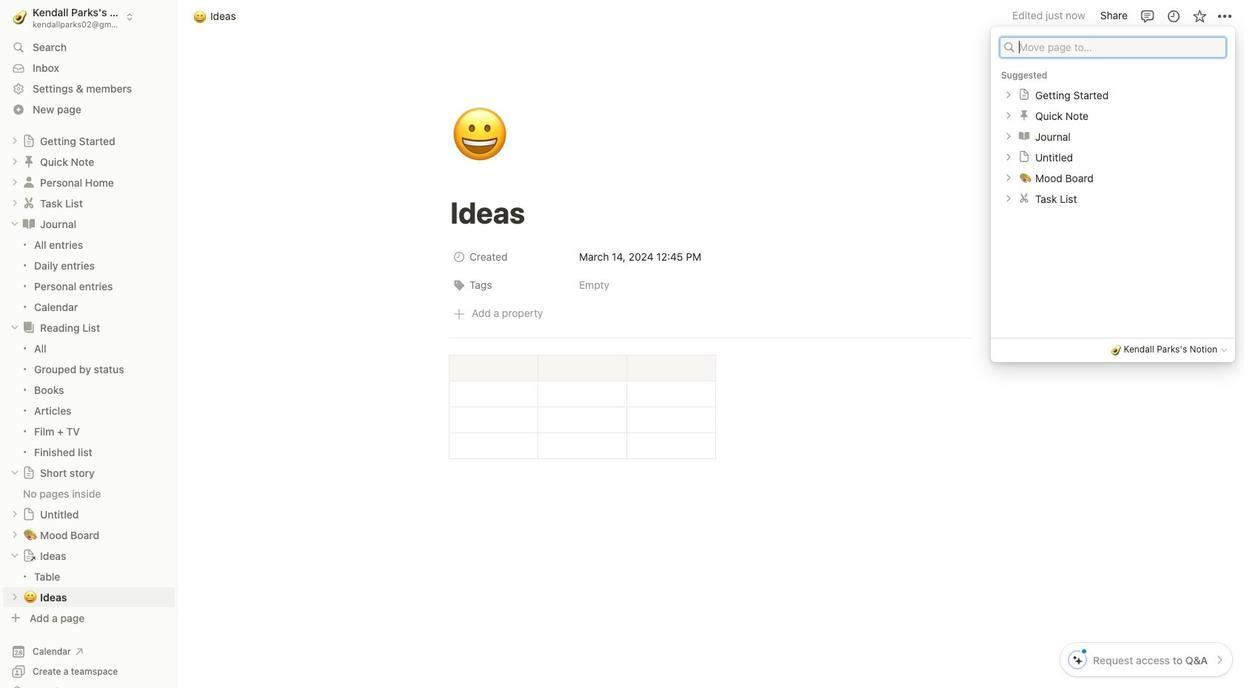 Task type: locate. For each thing, give the bounding box(es) containing it.
1 group from the top
[[0, 235, 178, 317]]

2 row from the top
[[449, 273, 973, 301]]

page properties table
[[449, 244, 973, 301]]

change page icon image
[[21, 217, 36, 231], [21, 320, 36, 335], [22, 466, 36, 480], [22, 549, 36, 562]]

group
[[0, 235, 178, 317], [0, 338, 178, 462]]

row
[[449, 244, 973, 273], [449, 273, 973, 301]]

🎨 image
[[1020, 169, 1032, 185]]

0 vertical spatial group
[[0, 235, 178, 317]]

Move page to… text field
[[1019, 40, 1219, 54]]

comments image
[[1140, 9, 1155, 23]]

1 vertical spatial group
[[0, 338, 178, 462]]

open image
[[1005, 90, 1013, 99]]



Task type: describe. For each thing, give the bounding box(es) containing it.
😀 image
[[451, 98, 509, 173]]

updates image
[[1166, 9, 1181, 23]]

🥑 image
[[1111, 343, 1122, 356]]

2 group from the top
[[0, 338, 178, 462]]

😀 image
[[193, 8, 207, 25]]

favorite image
[[1192, 9, 1207, 23]]

🥑 image
[[13, 8, 27, 26]]

1 row from the top
[[449, 244, 973, 273]]



Task type: vqa. For each thing, say whether or not it's contained in the screenshot.
third tab from the right
no



